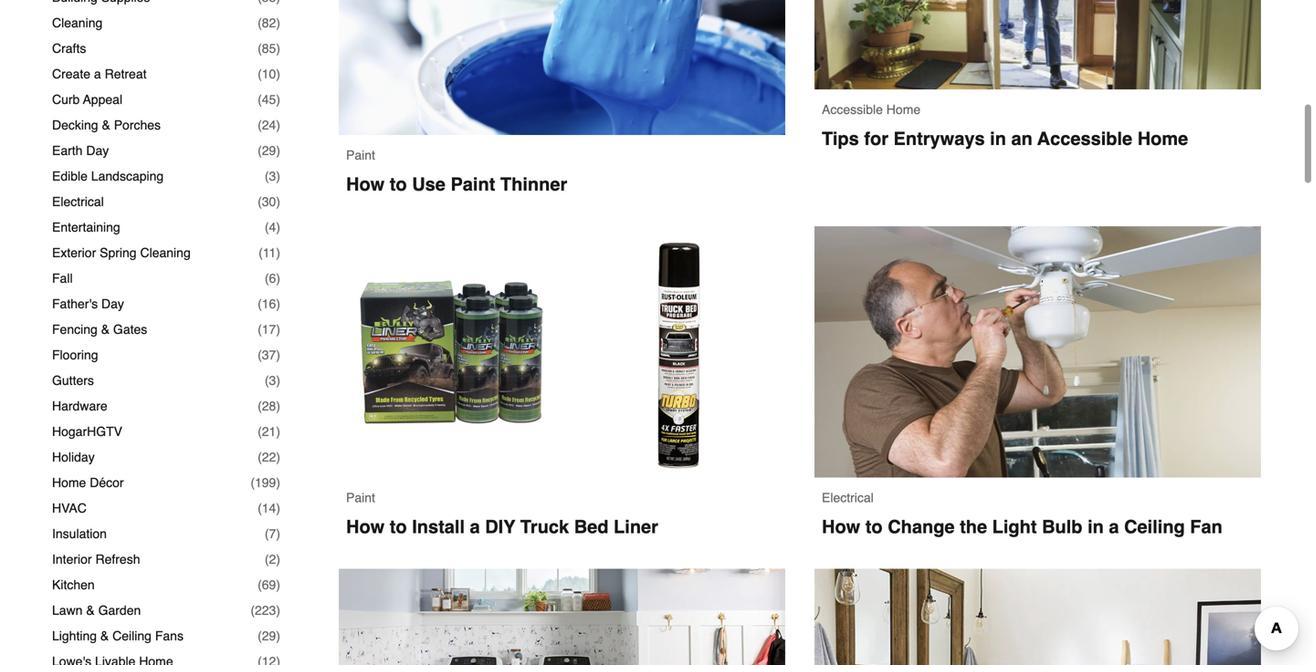 Task type: locate. For each thing, give the bounding box(es) containing it.
20 ) from the top
[[276, 502, 280, 516]]

) up 28
[[276, 374, 280, 388]]

) up 21
[[276, 399, 280, 414]]

ceiling down garden
[[112, 629, 152, 644]]

) down "( 11 )"
[[276, 271, 280, 286]]

( 10 )
[[258, 67, 280, 81]]

3 up 30 at the top left of page
[[269, 169, 276, 184]]

to for install
[[390, 517, 407, 538]]

25 ) from the top
[[276, 629, 280, 644]]

cleaning right spring
[[140, 246, 191, 260]]

( for electrical
[[258, 195, 262, 209]]

to left the install
[[390, 517, 407, 538]]

0 vertical spatial 3
[[269, 169, 276, 184]]

& right lawn on the left
[[86, 604, 95, 618]]

1 vertical spatial in
[[1088, 517, 1104, 538]]

how
[[346, 174, 385, 195], [346, 517, 385, 538], [822, 517, 861, 538]]

accessible right an at right top
[[1038, 129, 1133, 150]]

) down ( 17 )
[[276, 348, 280, 363]]

7
[[269, 527, 276, 542]]

0 horizontal spatial home
[[52, 476, 86, 491]]

in
[[990, 129, 1006, 150], [1088, 517, 1104, 538]]

fencing & gates
[[52, 322, 147, 337]]

ceiling left fan
[[1124, 517, 1185, 538]]

day for earth day
[[86, 143, 109, 158]]

accessible
[[822, 102, 883, 117], [1038, 129, 1133, 150]]

6 ) from the top
[[276, 143, 280, 158]]

( for edible landscaping
[[265, 169, 269, 184]]

how left use
[[346, 174, 385, 195]]

a up appeal
[[94, 67, 101, 81]]

cleaning up the crafts at the left of the page
[[52, 16, 103, 30]]

21
[[262, 425, 276, 439]]

) down ( 28 )
[[276, 425, 280, 439]]

) for insulation
[[276, 527, 280, 542]]

in left an at right top
[[990, 129, 1006, 150]]

truck
[[520, 517, 569, 538]]

) up 11
[[276, 220, 280, 235]]

1 vertical spatial ceiling
[[112, 629, 152, 644]]

& for lighting
[[100, 629, 109, 644]]

( 29 ) down '( 223 )'
[[258, 629, 280, 644]]

1 horizontal spatial cleaning
[[140, 246, 191, 260]]

1 ( 3 ) from the top
[[265, 169, 280, 184]]

1 horizontal spatial ceiling
[[1124, 517, 1185, 538]]

69
[[262, 578, 276, 593]]

) up ( 37 )
[[276, 322, 280, 337]]

2 vertical spatial home
[[52, 476, 86, 491]]

décor
[[90, 476, 124, 491]]

a right bulb
[[1109, 517, 1119, 538]]

2 ( 29 ) from the top
[[258, 629, 280, 644]]

37
[[262, 348, 276, 363]]

( 29 ) down ( 24 )
[[258, 143, 280, 158]]

(
[[258, 16, 262, 30], [258, 41, 262, 56], [258, 67, 262, 81], [258, 92, 262, 107], [258, 118, 262, 133], [258, 143, 262, 158], [265, 169, 269, 184], [258, 195, 262, 209], [265, 220, 269, 235], [259, 246, 263, 260], [265, 271, 269, 286], [258, 297, 262, 312], [258, 322, 262, 337], [258, 348, 262, 363], [265, 374, 269, 388], [258, 399, 262, 414], [258, 425, 262, 439], [258, 450, 262, 465], [251, 476, 255, 491], [258, 502, 262, 516], [265, 527, 269, 542], [265, 553, 269, 567], [258, 578, 262, 593], [251, 604, 255, 618], [258, 629, 262, 644]]

refresh
[[95, 553, 140, 567]]

( 17 )
[[258, 322, 280, 337]]

1 horizontal spatial accessible
[[1038, 129, 1133, 150]]

hvac
[[52, 502, 87, 516]]

a man and a woman entering through the front door of a home. image
[[815, 0, 1261, 90]]

)
[[276, 16, 280, 30], [276, 41, 280, 56], [276, 67, 280, 81], [276, 92, 280, 107], [276, 118, 280, 133], [276, 143, 280, 158], [276, 169, 280, 184], [276, 195, 280, 209], [276, 220, 280, 235], [276, 246, 280, 260], [276, 271, 280, 286], [276, 297, 280, 312], [276, 322, 280, 337], [276, 348, 280, 363], [276, 374, 280, 388], [276, 399, 280, 414], [276, 425, 280, 439], [276, 450, 280, 465], [276, 476, 280, 491], [276, 502, 280, 516], [276, 527, 280, 542], [276, 553, 280, 567], [276, 578, 280, 593], [276, 604, 280, 618], [276, 629, 280, 644]]

& down lawn & garden
[[100, 629, 109, 644]]

( 28 )
[[258, 399, 280, 414]]

1 29 from the top
[[262, 143, 276, 158]]

& left gates
[[101, 322, 110, 337]]

1 horizontal spatial a
[[470, 517, 480, 538]]

9 ) from the top
[[276, 220, 280, 235]]

how left change
[[822, 517, 861, 538]]

curb appeal
[[52, 92, 122, 107]]

( 29 )
[[258, 143, 280, 158], [258, 629, 280, 644]]

10 ) from the top
[[276, 246, 280, 260]]

15 ) from the top
[[276, 374, 280, 388]]

( 69 )
[[258, 578, 280, 593]]

insulation
[[52, 527, 107, 542]]

0 horizontal spatial a
[[94, 67, 101, 81]]

) down ( 21 )
[[276, 450, 280, 465]]

paint for install
[[346, 491, 375, 506]]

3 ) from the top
[[276, 67, 280, 81]]

( for entertaining
[[265, 220, 269, 235]]

& down appeal
[[102, 118, 110, 133]]

18 ) from the top
[[276, 450, 280, 465]]

& for fencing
[[101, 322, 110, 337]]

1 horizontal spatial in
[[1088, 517, 1104, 538]]

home décor
[[52, 476, 124, 491]]

11 ) from the top
[[276, 271, 280, 286]]

to left change
[[866, 517, 883, 538]]

day down decking & porches
[[86, 143, 109, 158]]

( for hvac
[[258, 502, 262, 516]]

( 82 )
[[258, 16, 280, 30]]

accessible up tips at the top of page
[[822, 102, 883, 117]]

0 vertical spatial cleaning
[[52, 16, 103, 30]]

14 ) from the top
[[276, 348, 280, 363]]

flooring
[[52, 348, 98, 363]]

close-up of a paintbrush dipped into a can of blue paint. image
[[339, 0, 786, 135]]

crafts
[[52, 41, 86, 56]]

0 vertical spatial home
[[887, 102, 921, 117]]

1 vertical spatial 29
[[262, 629, 276, 644]]

) down ( 7 )
[[276, 553, 280, 567]]

0 vertical spatial day
[[86, 143, 109, 158]]

( 16 )
[[258, 297, 280, 312]]

( for lawn & garden
[[251, 604, 255, 618]]

( 24 )
[[258, 118, 280, 133]]

) for lighting & ceiling fans
[[276, 629, 280, 644]]

3 for gutters
[[269, 374, 276, 388]]

17
[[262, 322, 276, 337]]

2 horizontal spatial home
[[1138, 129, 1189, 150]]

) for electrical
[[276, 195, 280, 209]]

( for hardware
[[258, 399, 262, 414]]

a left diy
[[470, 517, 480, 538]]

to
[[390, 174, 407, 195], [390, 517, 407, 538], [866, 517, 883, 538]]

13 ) from the top
[[276, 322, 280, 337]]

29
[[262, 143, 276, 158], [262, 629, 276, 644]]

) down 6
[[276, 297, 280, 312]]

( for fencing & gates
[[258, 322, 262, 337]]

0 horizontal spatial ceiling
[[112, 629, 152, 644]]

( 14 )
[[258, 502, 280, 516]]

1 vertical spatial home
[[1138, 129, 1189, 150]]

1 vertical spatial 3
[[269, 374, 276, 388]]

) down the ( 69 )
[[276, 604, 280, 618]]

&
[[102, 118, 110, 133], [101, 322, 110, 337], [86, 604, 95, 618], [100, 629, 109, 644]]

4
[[269, 220, 276, 235]]

) down '( 223 )'
[[276, 629, 280, 644]]

father's day
[[52, 297, 124, 312]]

( for create a retreat
[[258, 67, 262, 81]]

12 ) from the top
[[276, 297, 280, 312]]

2 29 from the top
[[262, 629, 276, 644]]

) up "( 85 )"
[[276, 16, 280, 30]]

( 3 ) for gutters
[[265, 374, 280, 388]]

24 ) from the top
[[276, 604, 280, 618]]

( for decking & porches
[[258, 118, 262, 133]]

17 ) from the top
[[276, 425, 280, 439]]

lawn & garden
[[52, 604, 141, 618]]

( for kitchen
[[258, 578, 262, 593]]

29 down '( 223 )'
[[262, 629, 276, 644]]

3 up 28
[[269, 374, 276, 388]]

1 vertical spatial accessible
[[1038, 129, 1133, 150]]

) up 30 at the top left of page
[[276, 169, 280, 184]]

) down 45
[[276, 118, 280, 133]]

porches
[[114, 118, 161, 133]]

8 ) from the top
[[276, 195, 280, 209]]

0 vertical spatial ( 3 )
[[265, 169, 280, 184]]

) down ( 24 )
[[276, 143, 280, 158]]

16 ) from the top
[[276, 399, 280, 414]]

) for exterior spring cleaning
[[276, 246, 280, 260]]

exterior
[[52, 246, 96, 260]]

0 vertical spatial ( 29 )
[[258, 143, 280, 158]]

cleaning
[[52, 16, 103, 30], [140, 246, 191, 260]]

home
[[887, 102, 921, 117], [1138, 129, 1189, 150], [52, 476, 86, 491]]

2 ( 3 ) from the top
[[265, 374, 280, 388]]

29 for lighting & ceiling fans
[[262, 629, 276, 644]]

1 vertical spatial cleaning
[[140, 246, 191, 260]]

electrical
[[52, 195, 104, 209], [822, 491, 874, 506]]

) up ( 14 )
[[276, 476, 280, 491]]

1 horizontal spatial electrical
[[822, 491, 874, 506]]

( 3 )
[[265, 169, 280, 184], [265, 374, 280, 388]]

an
[[1012, 129, 1033, 150]]

0 horizontal spatial in
[[990, 129, 1006, 150]]

22 ) from the top
[[276, 553, 280, 567]]

0 vertical spatial in
[[990, 129, 1006, 150]]

0 vertical spatial ceiling
[[1124, 517, 1185, 538]]

ceiling
[[1124, 517, 1185, 538], [112, 629, 152, 644]]

electrical for (
[[52, 195, 104, 209]]

2 vertical spatial paint
[[346, 491, 375, 506]]

( for insulation
[[265, 527, 269, 542]]

) up 2
[[276, 527, 280, 542]]

( for holiday
[[258, 450, 262, 465]]

1 ) from the top
[[276, 16, 280, 30]]

1 vertical spatial ( 29 )
[[258, 629, 280, 644]]

( 7 )
[[265, 527, 280, 542]]

gutters
[[52, 374, 94, 388]]

how left the install
[[346, 517, 385, 538]]

spring
[[100, 246, 137, 260]]

thinner
[[500, 174, 567, 195]]

82
[[262, 16, 276, 30]]

3
[[269, 169, 276, 184], [269, 374, 276, 388]]

( for earth day
[[258, 143, 262, 158]]

19 ) from the top
[[276, 476, 280, 491]]

29 down ( 24 )
[[262, 143, 276, 158]]

) for hardware
[[276, 399, 280, 414]]

( for hogarhgtv
[[258, 425, 262, 439]]

diy
[[485, 517, 516, 538]]

0 vertical spatial accessible
[[822, 102, 883, 117]]

( for interior refresh
[[265, 553, 269, 567]]

day up fencing & gates
[[101, 297, 124, 312]]

( 199 )
[[251, 476, 280, 491]]

7 ) from the top
[[276, 169, 280, 184]]

( 3 ) up 28
[[265, 374, 280, 388]]

( 11 )
[[259, 246, 280, 260]]

fans
[[155, 629, 184, 644]]

0 vertical spatial electrical
[[52, 195, 104, 209]]

4 ) from the top
[[276, 92, 280, 107]]

fall
[[52, 271, 73, 286]]

day
[[86, 143, 109, 158], [101, 297, 124, 312]]

2 3 from the top
[[269, 374, 276, 388]]

( for flooring
[[258, 348, 262, 363]]

0 vertical spatial 29
[[262, 143, 276, 158]]

a
[[94, 67, 101, 81], [470, 517, 480, 538], [1109, 517, 1119, 538]]

) up 24 on the left of page
[[276, 92, 280, 107]]

2 ) from the top
[[276, 41, 280, 56]]

fencing
[[52, 322, 98, 337]]

) for interior refresh
[[276, 553, 280, 567]]

day for father's day
[[101, 297, 124, 312]]

) up '4'
[[276, 195, 280, 209]]

tips
[[822, 129, 859, 150]]

) up 45
[[276, 67, 280, 81]]

exterior spring cleaning
[[52, 246, 191, 260]]

21 ) from the top
[[276, 527, 280, 542]]

5 ) from the top
[[276, 118, 280, 133]]

0 vertical spatial paint
[[346, 148, 375, 163]]

entryways
[[894, 129, 985, 150]]

lawn
[[52, 604, 83, 618]]

in right bulb
[[1088, 517, 1104, 538]]

) for gutters
[[276, 374, 280, 388]]

1 vertical spatial electrical
[[822, 491, 874, 506]]

) down 82 at the top left
[[276, 41, 280, 56]]

) down ( 2 )
[[276, 578, 280, 593]]

) down '4'
[[276, 246, 280, 260]]

paint
[[346, 148, 375, 163], [451, 174, 495, 195], [346, 491, 375, 506]]

light
[[993, 517, 1037, 538]]

0 horizontal spatial electrical
[[52, 195, 104, 209]]

a laundry room with a washer and dryer and other essentials. image
[[339, 570, 786, 666]]

) up ( 7 )
[[276, 502, 280, 516]]

1 vertical spatial day
[[101, 297, 124, 312]]

( 3 ) up 30 at the top left of page
[[265, 169, 280, 184]]

use
[[412, 174, 446, 195]]

to left use
[[390, 174, 407, 195]]

1 vertical spatial ( 3 )
[[265, 374, 280, 388]]

& for decking
[[102, 118, 110, 133]]

1 vertical spatial paint
[[451, 174, 495, 195]]

23 ) from the top
[[276, 578, 280, 593]]

1 3 from the top
[[269, 169, 276, 184]]

) for earth day
[[276, 143, 280, 158]]

1 ( 29 ) from the top
[[258, 143, 280, 158]]



Task type: describe. For each thing, give the bounding box(es) containing it.
a full truck bed liner kit and two cans of rust-oleum spray paint truck bed liners. image
[[339, 227, 786, 478]]

remodeled bathroom with bath vanities and marble countertops. image
[[815, 570, 1261, 666]]

appeal
[[83, 92, 122, 107]]

earth
[[52, 143, 83, 158]]

( for exterior spring cleaning
[[259, 246, 263, 260]]

to for change
[[866, 517, 883, 538]]

2
[[269, 553, 276, 567]]

( 29 ) for earth day
[[258, 143, 280, 158]]

how to change the light bulb in a ceiling fan
[[822, 517, 1223, 538]]

11
[[263, 246, 276, 260]]

how for how to use paint thinner
[[346, 174, 385, 195]]

paint for use
[[346, 148, 375, 163]]

) for father's day
[[276, 297, 280, 312]]

( 85 )
[[258, 41, 280, 56]]

hardware
[[52, 399, 108, 414]]

( for lighting & ceiling fans
[[258, 629, 262, 644]]

electrical for how to change the light bulb in a ceiling fan
[[822, 491, 874, 506]]

( for fall
[[265, 271, 269, 286]]

16
[[262, 297, 276, 312]]

( for curb appeal
[[258, 92, 262, 107]]

) for decking & porches
[[276, 118, 280, 133]]

curb
[[52, 92, 80, 107]]

( 21 )
[[258, 425, 280, 439]]

how for how to install a diy truck bed liner
[[346, 517, 385, 538]]

0 horizontal spatial cleaning
[[52, 16, 103, 30]]

the
[[960, 517, 987, 538]]

( 2 )
[[265, 553, 280, 567]]

85
[[262, 41, 276, 56]]

( 30 )
[[258, 195, 280, 209]]

24
[[262, 118, 276, 133]]

liner
[[614, 517, 659, 538]]

& for lawn
[[86, 604, 95, 618]]

gates
[[113, 322, 147, 337]]

3 for edible landscaping
[[269, 169, 276, 184]]

22
[[262, 450, 276, 465]]

( 37 )
[[258, 348, 280, 363]]

) for flooring
[[276, 348, 280, 363]]

create a retreat
[[52, 67, 147, 81]]

to for use
[[390, 174, 407, 195]]

( 4 )
[[265, 220, 280, 235]]

hogarhgtv
[[52, 425, 122, 439]]

29 for earth day
[[262, 143, 276, 158]]

decking & porches
[[52, 118, 161, 133]]

holiday
[[52, 450, 95, 465]]

edible landscaping
[[52, 169, 164, 184]]

6
[[269, 271, 276, 286]]

( 29 ) for lighting & ceiling fans
[[258, 629, 280, 644]]

( 3 ) for edible landscaping
[[265, 169, 280, 184]]

how to use paint thinner
[[346, 174, 567, 195]]

for
[[864, 129, 889, 150]]

) for lawn & garden
[[276, 604, 280, 618]]

father's
[[52, 297, 98, 312]]

fan
[[1190, 517, 1223, 538]]

) for fencing & gates
[[276, 322, 280, 337]]

accessible home
[[822, 102, 921, 117]]

) for crafts
[[276, 41, 280, 56]]

) for hogarhgtv
[[276, 425, 280, 439]]

tips for entryways in an accessible home
[[822, 129, 1189, 150]]

) for holiday
[[276, 450, 280, 465]]

( for cleaning
[[258, 16, 262, 30]]

) for home décor
[[276, 476, 280, 491]]

) for cleaning
[[276, 16, 280, 30]]

how for how to change the light bulb in a ceiling fan
[[822, 517, 861, 538]]

bulb
[[1042, 517, 1083, 538]]

30
[[262, 195, 276, 209]]

) for kitchen
[[276, 578, 280, 593]]

( for home décor
[[251, 476, 255, 491]]

( 22 )
[[258, 450, 280, 465]]

) for create a retreat
[[276, 67, 280, 81]]

( 45 )
[[258, 92, 280, 107]]

bed
[[574, 517, 609, 538]]

( for gutters
[[265, 374, 269, 388]]

landscaping
[[91, 169, 164, 184]]

1 horizontal spatial home
[[887, 102, 921, 117]]

10
[[262, 67, 276, 81]]

interior refresh
[[52, 553, 140, 567]]

install
[[412, 517, 465, 538]]

28
[[262, 399, 276, 414]]

a man changing a lightbulb in a ceiling fan light. image
[[815, 227, 1261, 478]]

garden
[[98, 604, 141, 618]]

( for crafts
[[258, 41, 262, 56]]

) for edible landscaping
[[276, 169, 280, 184]]

entertaining
[[52, 220, 120, 235]]

change
[[888, 517, 955, 538]]

) for entertaining
[[276, 220, 280, 235]]

earth day
[[52, 143, 109, 158]]

0 horizontal spatial accessible
[[822, 102, 883, 117]]

kitchen
[[52, 578, 95, 593]]

lighting
[[52, 629, 97, 644]]

14
[[262, 502, 276, 516]]

) for fall
[[276, 271, 280, 286]]

199
[[255, 476, 276, 491]]

) for hvac
[[276, 502, 280, 516]]

) for curb appeal
[[276, 92, 280, 107]]

45
[[262, 92, 276, 107]]

( for father's day
[[258, 297, 262, 312]]

2 horizontal spatial a
[[1109, 517, 1119, 538]]

( 223 )
[[251, 604, 280, 618]]

interior
[[52, 553, 92, 567]]

create
[[52, 67, 90, 81]]

( 6 )
[[265, 271, 280, 286]]

223
[[255, 604, 276, 618]]

decking
[[52, 118, 98, 133]]

how to install a diy truck bed liner
[[346, 517, 659, 538]]

edible
[[52, 169, 88, 184]]

lighting & ceiling fans
[[52, 629, 184, 644]]



Task type: vqa. For each thing, say whether or not it's contained in the screenshot.


